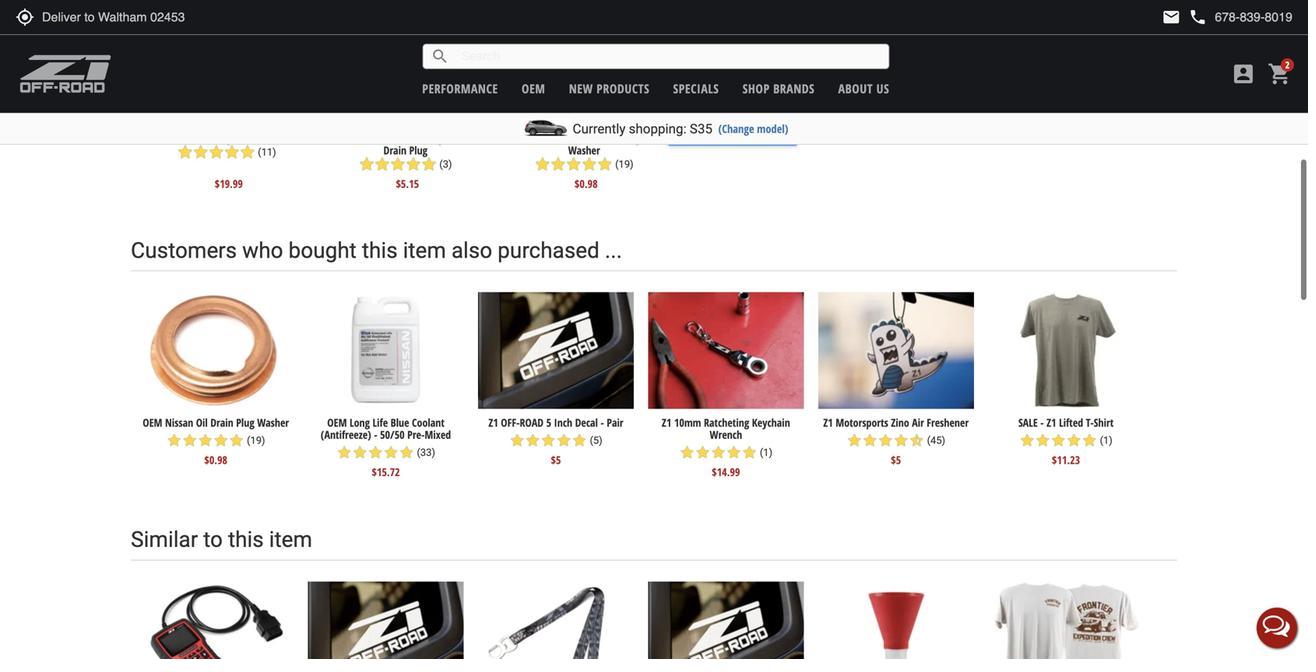 Task type: vqa. For each thing, say whether or not it's contained in the screenshot.
Customers who bought this item also purchased ...
yes



Task type: locate. For each thing, give the bounding box(es) containing it.
price:
[[721, 56, 755, 78]]

account_box
[[1231, 62, 1256, 86]]

0 horizontal spatial (19)
[[247, 435, 265, 447]]

0 vertical spatial item
[[403, 238, 446, 264]]

new
[[569, 80, 593, 97]]

purchased
[[498, 238, 600, 264]]

nissan
[[551, 131, 579, 146], [165, 416, 193, 430]]

1 vertical spatial $0.98
[[204, 453, 227, 468]]

oil inside the oem nissan/infiniti engine oil drain plug star star star star star (3) $5.15
[[459, 131, 470, 146]]

specials
[[673, 80, 719, 97]]

shopping_cart
[[1268, 62, 1293, 86]]

products
[[597, 80, 650, 97]]

Search search field
[[450, 44, 889, 68]]

0 horizontal spatial $5
[[551, 453, 561, 468]]

phone link
[[1189, 8, 1293, 26]]

$5 down 5
[[551, 453, 561, 468]]

2 $5 from the left
[[891, 453, 901, 468]]

(1)
[[1100, 435, 1113, 447], [760, 447, 773, 459]]

model)
[[757, 121, 789, 136]]

- inside z1 off-road 5 inch decal - pair star star star star star (5) $5
[[601, 416, 604, 430]]

2 horizontal spatial -
[[1041, 416, 1044, 430]]

keychain
[[752, 416, 790, 430]]

0 horizontal spatial drain
[[210, 416, 234, 430]]

air
[[912, 416, 924, 430]]

oem inside the oem nissan/infiniti engine oil drain plug star star star star star (3) $5.15
[[341, 131, 361, 146]]

- inside "oem long life blue coolant (antifreeze) - 50/50 pre-mixed star star star star star (33) $15.72"
[[374, 428, 377, 442]]

0 horizontal spatial this
[[228, 527, 264, 553]]

(change
[[719, 121, 754, 136]]

new products link
[[569, 80, 650, 97]]

currently shopping: s35 (change model)
[[573, 121, 789, 137]]

this right to
[[228, 527, 264, 553]]

life
[[373, 416, 388, 430]]

0 horizontal spatial item
[[269, 527, 312, 553]]

item right to
[[269, 527, 312, 553]]

0 horizontal spatial add
[[297, 74, 336, 113]]

who
[[242, 238, 283, 264]]

z1
[[164, 131, 173, 146], [489, 416, 498, 430], [662, 416, 672, 430], [824, 416, 833, 430], [1047, 416, 1057, 430]]

0 vertical spatial washer
[[568, 143, 600, 158]]

1 horizontal spatial engine
[[428, 131, 456, 146]]

1 add from the left
[[297, 74, 336, 113]]

0 horizontal spatial plug
[[236, 416, 255, 430]]

(change model) link
[[719, 121, 789, 136]]

1 horizontal spatial drain
[[384, 143, 407, 158]]

1 horizontal spatial washer
[[568, 143, 600, 158]]

1 engine from the left
[[216, 131, 244, 146]]

nissan/infiniti
[[363, 131, 425, 146]]

1 vertical spatial nissan
[[165, 416, 193, 430]]

0 vertical spatial nissan
[[551, 131, 579, 146]]

this
[[362, 238, 398, 264], [228, 527, 264, 553]]

1 horizontal spatial -
[[601, 416, 604, 430]]

0 vertical spatial $0.98
[[575, 176, 598, 191]]

mail phone
[[1162, 8, 1208, 26]]

$5 down the zino
[[891, 453, 901, 468]]

freshener
[[927, 416, 969, 430]]

engine right mess
[[216, 131, 244, 146]]

z1 inside z1 motorsports zino air freshener star star star star star_half (45) $5
[[824, 416, 833, 430]]

0 horizontal spatial oem nissan oil drain plug washer star star star star star (19) $0.98
[[143, 416, 289, 468]]

- right sale
[[1041, 416, 1044, 430]]

z1 for (11)
[[164, 131, 173, 146]]

drain
[[596, 131, 619, 146], [384, 143, 407, 158], [210, 416, 234, 430]]

1 horizontal spatial add
[[476, 74, 515, 113]]

washer down currently
[[568, 143, 600, 158]]

customers
[[131, 238, 237, 264]]

washer
[[568, 143, 600, 158], [257, 416, 289, 430]]

1 $5 from the left
[[551, 453, 561, 468]]

this right bought
[[362, 238, 398, 264]]

0 horizontal spatial -
[[374, 428, 377, 442]]

1 horizontal spatial $5
[[891, 453, 901, 468]]

t-
[[1086, 416, 1094, 430]]

- left 50/50
[[374, 428, 377, 442]]

z1 left the "motorsports"
[[824, 416, 833, 430]]

about
[[839, 80, 873, 97]]

z1 off-road 5 inch decal - pair star star star star star (5) $5
[[489, 416, 624, 468]]

cart
[[764, 121, 784, 138]]

$5 inside z1 off-road 5 inch decal - pair star star star star star (5) $5
[[551, 453, 561, 468]]

engine up the (3)
[[428, 131, 456, 146]]

about us
[[839, 80, 890, 97]]

5
[[546, 416, 552, 430]]

performance link
[[422, 80, 498, 97]]

specials link
[[673, 80, 719, 97]]

1 horizontal spatial plug
[[409, 143, 428, 158]]

zino
[[891, 416, 910, 430]]

item
[[403, 238, 446, 264], [269, 527, 312, 553]]

engine inside z1 no-mess engine oil funnel star star star star star (11)
[[216, 131, 244, 146]]

to
[[750, 121, 761, 138]]

0 vertical spatial oem nissan oil drain plug washer star star star star star (19) $0.98
[[529, 131, 640, 191]]

1 vertical spatial this
[[228, 527, 264, 553]]

pair
[[607, 416, 624, 430]]

z1 left 10mm
[[662, 416, 672, 430]]

- for mixed
[[374, 428, 377, 442]]

star
[[178, 145, 193, 160], [193, 145, 209, 160], [209, 145, 224, 160], [224, 145, 240, 160], [240, 145, 255, 160], [359, 157, 375, 172], [375, 157, 390, 172], [390, 157, 406, 172], [406, 157, 421, 172], [421, 157, 437, 172], [535, 157, 551, 172], [551, 157, 566, 172], [566, 157, 582, 172], [582, 157, 597, 172], [597, 157, 613, 172], [167, 433, 182, 449], [182, 433, 198, 449], [198, 433, 213, 449], [213, 433, 229, 449], [229, 433, 244, 449], [510, 433, 525, 449], [525, 433, 541, 449], [541, 433, 556, 449], [556, 433, 572, 449], [572, 433, 587, 449], [847, 433, 863, 449], [863, 433, 878, 449], [878, 433, 894, 449], [894, 433, 909, 449], [1020, 433, 1036, 449], [1036, 433, 1051, 449], [1051, 433, 1067, 449], [1067, 433, 1082, 449], [1082, 433, 1098, 449], [337, 445, 352, 461], [352, 445, 368, 461], [368, 445, 383, 461], [383, 445, 399, 461], [399, 445, 415, 461], [680, 445, 695, 461], [695, 445, 711, 461], [711, 445, 726, 461], [726, 445, 742, 461], [742, 445, 758, 461]]

item left also
[[403, 238, 446, 264]]

shop
[[743, 80, 770, 97]]

all
[[704, 121, 716, 138]]

2 engine from the left
[[428, 131, 456, 146]]

0 horizontal spatial washer
[[257, 416, 289, 430]]

customers who bought this item also purchased ...
[[131, 238, 622, 264]]

brands
[[774, 80, 815, 97]]

- left pair
[[601, 416, 604, 430]]

three
[[719, 121, 747, 138]]

z1 left no-
[[164, 131, 173, 146]]

$5
[[551, 453, 561, 468], [891, 453, 901, 468]]

0 horizontal spatial (1)
[[760, 447, 773, 459]]

1 horizontal spatial (1)
[[1100, 435, 1113, 447]]

1 vertical spatial oem nissan oil drain plug washer star star star star star (19) $0.98
[[143, 416, 289, 468]]

-
[[601, 416, 604, 430], [1041, 416, 1044, 430], [374, 428, 377, 442]]

plug
[[622, 131, 640, 146], [409, 143, 428, 158], [236, 416, 255, 430]]

1 horizontal spatial this
[[362, 238, 398, 264]]

search
[[431, 47, 450, 66]]

oem
[[522, 80, 546, 97], [341, 131, 361, 146], [529, 131, 548, 146], [143, 416, 162, 430], [327, 416, 347, 430]]

z1 inside z1 off-road 5 inch decal - pair star star star star star (5) $5
[[489, 416, 498, 430]]

no-
[[176, 131, 192, 146]]

$0.98
[[575, 176, 598, 191], [204, 453, 227, 468]]

(1) down 'keychain'
[[760, 447, 773, 459]]

mixed
[[425, 428, 451, 442]]

0 horizontal spatial nissan
[[165, 416, 193, 430]]

z1 inside z1 10mm ratcheting keychain wrench star star star star star (1) $14.99
[[662, 416, 672, 430]]

washer left (antifreeze) on the left bottom
[[257, 416, 289, 430]]

currently
[[573, 121, 626, 137]]

phone
[[1189, 8, 1208, 26]]

to
[[203, 527, 223, 553]]

0 horizontal spatial engine
[[216, 131, 244, 146]]

(33)
[[417, 447, 435, 459]]

(1) inside 'sale - z1 lifted t-shirt star star star star star (1) $11.23'
[[1100, 435, 1113, 447]]

z1 for $14.99
[[662, 416, 672, 430]]

my_location
[[16, 8, 34, 26]]

z1 left lifted
[[1047, 416, 1057, 430]]

sale - z1 lifted t-shirt star star star star star (1) $11.23
[[1019, 416, 1114, 468]]

0 horizontal spatial $0.98
[[204, 453, 227, 468]]

ratcheting
[[704, 416, 750, 430]]

1 horizontal spatial (19)
[[615, 159, 634, 170]]

1 horizontal spatial oem nissan oil drain plug washer star star star star star (19) $0.98
[[529, 131, 640, 191]]

add
[[297, 74, 336, 113], [476, 74, 515, 113]]

(19)
[[615, 159, 634, 170], [247, 435, 265, 447]]

shop brands link
[[743, 80, 815, 97]]

z1 left off-
[[489, 416, 498, 430]]

1 vertical spatial (19)
[[247, 435, 265, 447]]

(1) down shirt
[[1100, 435, 1113, 447]]

1 vertical spatial item
[[269, 527, 312, 553]]

z1 inside z1 no-mess engine oil funnel star star star star star (11)
[[164, 131, 173, 146]]

oem nissan oil drain plug washer star star star star star (19) $0.98
[[529, 131, 640, 191], [143, 416, 289, 468]]

mess
[[192, 131, 213, 146]]

funnel
[[262, 131, 290, 146]]

1 horizontal spatial item
[[403, 238, 446, 264]]

long
[[350, 416, 370, 430]]

z1 no-mess engine oil funnel star star star star star (11)
[[164, 131, 290, 160]]



Task type: describe. For each thing, give the bounding box(es) containing it.
sale
[[1019, 416, 1038, 430]]

similar
[[131, 527, 198, 553]]

50/50
[[380, 428, 405, 442]]

oem link
[[522, 80, 546, 97]]

coolant
[[412, 416, 445, 430]]

$19.99
[[215, 176, 243, 191]]

$26.12
[[675, 79, 723, 104]]

account_box link
[[1228, 62, 1260, 86]]

z1 for star
[[489, 416, 498, 430]]

similar to this item
[[131, 527, 312, 553]]

drain inside the oem nissan/infiniti engine oil drain plug star star star star star (3) $5.15
[[384, 143, 407, 158]]

0 vertical spatial this
[[362, 238, 398, 264]]

motorsports
[[836, 416, 889, 430]]

star_half
[[909, 433, 925, 449]]

$15.72
[[372, 465, 400, 480]]

new products
[[569, 80, 650, 97]]

z1 for $5
[[824, 416, 833, 430]]

- inside 'sale - z1 lifted t-shirt star star star star star (1) $11.23'
[[1041, 416, 1044, 430]]

10mm
[[674, 416, 701, 430]]

mail
[[1162, 8, 1181, 26]]

...
[[605, 238, 622, 264]]

about us link
[[839, 80, 890, 97]]

2 horizontal spatial plug
[[622, 131, 640, 146]]

bundle price: $26.12
[[675, 56, 755, 104]]

off-
[[501, 416, 520, 430]]

engine inside the oem nissan/infiniti engine oil drain plug star star star star star (3) $5.15
[[428, 131, 456, 146]]

bundle
[[675, 56, 717, 78]]

pre-
[[407, 428, 425, 442]]

(5)
[[590, 435, 603, 447]]

lifted
[[1059, 416, 1084, 430]]

0 vertical spatial (19)
[[615, 159, 634, 170]]

oem nissan/infiniti engine oil drain plug star star star star star (3) $5.15
[[341, 131, 470, 191]]

add
[[682, 121, 701, 138]]

oem long life blue coolant (antifreeze) - 50/50 pre-mixed star star star star star (33) $15.72
[[321, 416, 451, 480]]

also
[[452, 238, 492, 264]]

z1 inside 'sale - z1 lifted t-shirt star star star star star (1) $11.23'
[[1047, 416, 1057, 430]]

shop brands
[[743, 80, 815, 97]]

(1) inside z1 10mm ratcheting keychain wrench star star star star star (1) $14.99
[[760, 447, 773, 459]]

oem inside "oem long life blue coolant (antifreeze) - 50/50 pre-mixed star star star star star (33) $15.72"
[[327, 416, 347, 430]]

(45)
[[927, 435, 946, 447]]

1 horizontal spatial nissan
[[551, 131, 579, 146]]

wrench
[[710, 428, 742, 442]]

add all three to cart
[[682, 121, 784, 138]]

road
[[520, 416, 544, 430]]

shopping:
[[629, 121, 687, 137]]

1 horizontal spatial $0.98
[[575, 176, 598, 191]]

$5.15
[[396, 176, 419, 191]]

performance
[[422, 80, 498, 97]]

1 vertical spatial washer
[[257, 416, 289, 430]]

blue
[[391, 416, 409, 430]]

(3)
[[440, 159, 452, 170]]

inch
[[554, 416, 573, 430]]

(antifreeze)
[[321, 428, 371, 442]]

2 horizontal spatial drain
[[596, 131, 619, 146]]

z1 motorsports logo image
[[19, 55, 112, 93]]

$5 inside z1 motorsports zino air freshener star star star star star_half (45) $5
[[891, 453, 901, 468]]

- for star
[[601, 416, 604, 430]]

decal
[[575, 416, 598, 430]]

mail link
[[1162, 8, 1181, 26]]

shirt
[[1094, 416, 1114, 430]]

us
[[877, 80, 890, 97]]

bought
[[289, 238, 357, 264]]

z1 motorsports zino air freshener star star star star star_half (45) $5
[[824, 416, 969, 468]]

oil inside z1 no-mess engine oil funnel star star star star star (11)
[[247, 131, 259, 146]]

$14.99
[[712, 465, 740, 480]]

z1 10mm ratcheting keychain wrench star star star star star (1) $14.99
[[662, 416, 790, 480]]

s35
[[690, 121, 713, 137]]

2 add from the left
[[476, 74, 515, 113]]

(11)
[[258, 147, 276, 158]]

shopping_cart link
[[1264, 62, 1293, 86]]

plug inside the oem nissan/infiniti engine oil drain plug star star star star star (3) $5.15
[[409, 143, 428, 158]]

$11.23
[[1052, 453, 1081, 468]]



